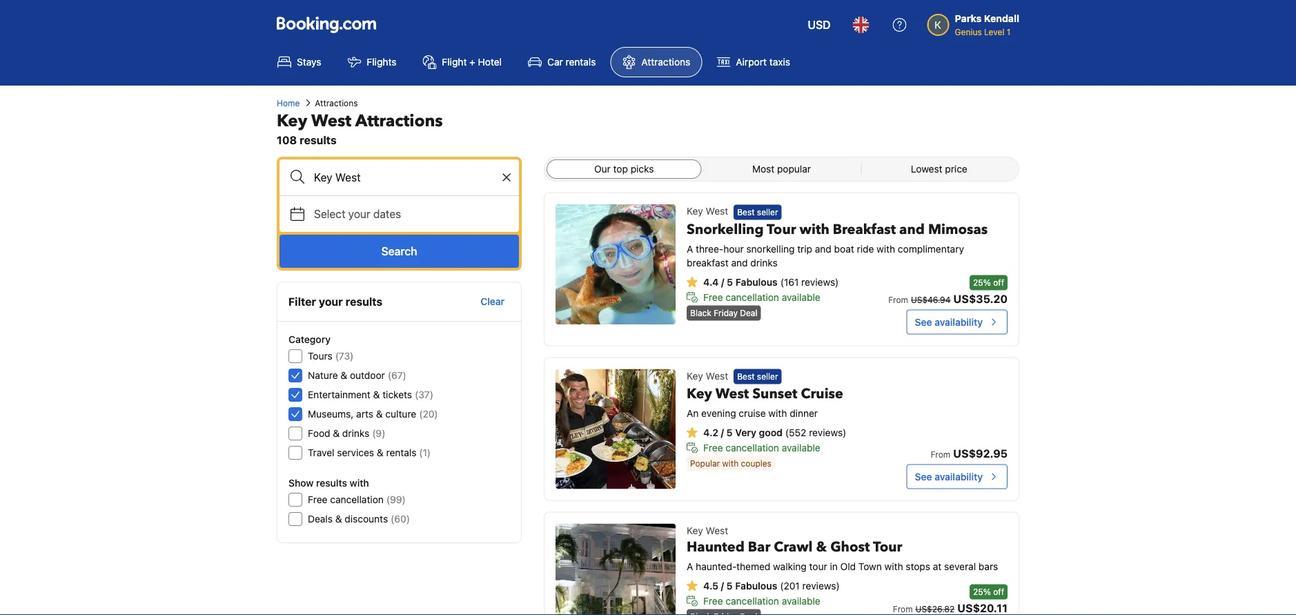 Task type: describe. For each thing, give the bounding box(es) containing it.
(20)
[[419, 408, 438, 420]]

lowest
[[912, 163, 943, 175]]

free for key west sunset cruise
[[704, 442, 723, 453]]

ride
[[857, 243, 874, 254]]

from for us$26.82
[[893, 604, 913, 614]]

key west sunset cruise an evening cruise with dinner
[[687, 384, 844, 419]]

airport taxis
[[736, 56, 791, 68]]

(9)
[[372, 428, 386, 439]]

from for us$46.94
[[889, 295, 909, 305]]

flights
[[367, 56, 397, 68]]

reviews) for breakfast
[[802, 276, 839, 287]]

most popular
[[753, 163, 811, 175]]

category
[[289, 334, 331, 345]]

free cancellation available for haunted
[[704, 595, 821, 607]]

show
[[289, 478, 314, 489]]

deal
[[740, 308, 758, 318]]

kendall
[[985, 13, 1020, 24]]

flight + hotel link
[[411, 47, 514, 77]]

car rentals
[[548, 56, 596, 68]]

three-
[[696, 243, 724, 254]]

drinks inside snorkelling tour with breakfast and mimosas a three-hour snorkelling trip and boat ride with complimentary breakfast and drinks
[[751, 257, 778, 268]]

see availability for key west sunset cruise
[[915, 471, 983, 482]]

flight + hotel
[[442, 56, 502, 68]]

(552
[[786, 427, 807, 438]]

dates
[[374, 208, 401, 221]]

(37)
[[415, 389, 434, 401]]

tours
[[308, 350, 333, 362]]

25% for us$20.11
[[974, 587, 992, 597]]

cancellation for sunset
[[726, 442, 780, 453]]

see availability for snorkelling tour with breakfast and mimosas
[[915, 316, 983, 328]]

several
[[945, 561, 977, 572]]

free cancellation (99)
[[308, 494, 406, 506]]

flights link
[[336, 47, 408, 77]]

stops
[[906, 561, 931, 572]]

town
[[859, 561, 882, 572]]

& right the 'arts'
[[376, 408, 383, 420]]

free for haunted bar crawl & ghost tour
[[704, 595, 723, 607]]

level
[[985, 27, 1005, 37]]

select
[[314, 208, 346, 221]]

available for bar
[[782, 595, 821, 607]]

parks
[[955, 13, 982, 24]]

best for west
[[738, 372, 755, 382]]

at
[[934, 561, 942, 572]]

key west sunset cruise image
[[556, 369, 676, 489]]

key west for key
[[687, 370, 729, 381]]

us$35.20
[[954, 292, 1008, 305]]

free cancellation available for with
[[704, 291, 821, 303]]

popular
[[691, 459, 720, 469]]

most
[[753, 163, 775, 175]]

& inside key west haunted bar crawl & ghost tour a haunted-themed walking tour in old town with stops at several bars
[[817, 537, 827, 556]]

clear button
[[475, 289, 510, 314]]

travel
[[308, 447, 335, 459]]

key for attractions
[[277, 109, 307, 132]]

culture
[[386, 408, 417, 420]]

with right popular
[[723, 459, 739, 469]]

black friday deal
[[691, 308, 758, 318]]

Where are you going? search field
[[280, 160, 519, 195]]

25% off for us$20.11
[[974, 587, 1005, 597]]

filter your results
[[289, 295, 383, 308]]

parks kendall genius level 1
[[955, 13, 1020, 37]]

old
[[841, 561, 856, 572]]

0 vertical spatial attractions
[[642, 56, 691, 68]]

5 for key west sunset cruise
[[727, 427, 733, 438]]

5 for snorkelling tour with breakfast and mimosas
[[727, 276, 733, 287]]

your for filter
[[319, 295, 343, 308]]

couples
[[741, 459, 772, 469]]

from us$26.82 us$20.11
[[893, 601, 1008, 614]]

/ for haunted bar crawl & ghost tour
[[721, 580, 724, 591]]

nature
[[308, 370, 338, 381]]

with inside key west haunted bar crawl & ghost tour a haunted-themed walking tour in old town with stops at several bars
[[885, 561, 904, 572]]

stays link
[[266, 47, 333, 77]]

tours (73)
[[308, 350, 354, 362]]

an
[[687, 408, 699, 419]]

free for snorkelling tour with breakfast and mimosas
[[704, 291, 723, 303]]

25% for us$35.20
[[974, 278, 992, 287]]

fabulous for haunted
[[736, 580, 778, 591]]

your account menu parks kendall genius level 1 element
[[928, 6, 1026, 38]]

with up the free cancellation (99)
[[350, 478, 369, 489]]

genius
[[955, 27, 982, 37]]

breakfast
[[833, 220, 896, 239]]

5 for haunted bar crawl & ghost tour
[[727, 580, 733, 591]]

& down the (73)
[[341, 370, 347, 381]]

cancellation up deals & discounts (60)
[[330, 494, 384, 506]]

car rentals link
[[517, 47, 608, 77]]

complimentary
[[898, 243, 965, 254]]

popular with couples
[[691, 459, 772, 469]]

us$26.82
[[916, 604, 955, 614]]

airport
[[736, 56, 767, 68]]

4.5
[[704, 580, 719, 591]]

hotel
[[478, 56, 502, 68]]

108
[[277, 134, 297, 147]]

show results with
[[289, 478, 369, 489]]

west for sunset
[[716, 384, 749, 403]]

deals
[[308, 513, 333, 525]]

+
[[470, 56, 476, 68]]

cancellation for with
[[726, 291, 780, 303]]

4.2 / 5 very good (552 reviews)
[[704, 427, 847, 438]]

tour inside snorkelling tour with breakfast and mimosas a three-hour snorkelling trip and boat ride with complimentary breakfast and drinks
[[767, 220, 797, 239]]

available for cruise
[[782, 442, 821, 453]]

key west haunted bar crawl & ghost tour a haunted-themed walking tour in old town with stops at several bars
[[687, 525, 999, 572]]

free cancellation available for sunset
[[704, 442, 821, 453]]

usd button
[[800, 8, 839, 41]]

museums, arts & culture (20)
[[308, 408, 438, 420]]

themed
[[737, 561, 771, 572]]

search button
[[280, 235, 519, 268]]

(1)
[[419, 447, 431, 459]]

key west for snorkelling
[[687, 205, 729, 217]]

off for us$20.11
[[994, 587, 1005, 597]]

lowest price
[[912, 163, 968, 175]]

clear
[[481, 296, 505, 307]]

& right deals
[[335, 513, 342, 525]]

4.2
[[704, 427, 719, 438]]

us$20.11
[[958, 601, 1008, 614]]

entertainment
[[308, 389, 371, 401]]

arts
[[356, 408, 374, 420]]

best seller for west
[[738, 372, 779, 382]]

filter
[[289, 295, 316, 308]]

key west attractions 108 results
[[277, 109, 443, 147]]

seller for tour
[[757, 207, 779, 217]]

a inside snorkelling tour with breakfast and mimosas a three-hour snorkelling trip and boat ride with complimentary breakfast and drinks
[[687, 243, 694, 254]]

1 vertical spatial reviews)
[[809, 427, 847, 438]]

sunset
[[753, 384, 798, 403]]



Task type: vqa. For each thing, say whether or not it's contained in the screenshot.
the bottom 'Key West'
yes



Task type: locate. For each thing, give the bounding box(es) containing it.
haunted
[[687, 537, 745, 556]]

taxis
[[770, 56, 791, 68]]

entertainment & tickets (37)
[[308, 389, 434, 401]]

1 vertical spatial results
[[346, 295, 383, 308]]

0 horizontal spatial rentals
[[386, 447, 417, 459]]

4.4 / 5 fabulous (161 reviews)
[[704, 276, 839, 287]]

best seller
[[738, 207, 779, 217], [738, 372, 779, 382]]

us$46.94
[[912, 295, 951, 305]]

0 vertical spatial a
[[687, 243, 694, 254]]

stays
[[297, 56, 321, 68]]

0 vertical spatial free cancellation available
[[704, 291, 821, 303]]

your left dates
[[349, 208, 371, 221]]

2 5 from the top
[[727, 427, 733, 438]]

see availability down from us$92.95
[[915, 471, 983, 482]]

haunted-
[[696, 561, 737, 572]]

1 vertical spatial /
[[721, 427, 724, 438]]

0 horizontal spatial tour
[[767, 220, 797, 239]]

off
[[994, 278, 1005, 287], [994, 587, 1005, 597]]

availability down from us$46.94 us$35.20
[[935, 316, 983, 328]]

& up museums, arts & culture (20)
[[373, 389, 380, 401]]

1 horizontal spatial and
[[815, 243, 832, 254]]

from
[[889, 295, 909, 305], [931, 450, 951, 459], [893, 604, 913, 614]]

key for haunted
[[687, 525, 704, 536]]

1 see availability from the top
[[915, 316, 983, 328]]

seller up the snorkelling
[[757, 207, 779, 217]]

1 fabulous from the top
[[736, 276, 778, 287]]

free cancellation available down 4.4 / 5 fabulous (161 reviews)
[[704, 291, 821, 303]]

booking.com image
[[277, 17, 376, 33]]

/ right 4.4
[[722, 276, 725, 287]]

1 vertical spatial tour
[[874, 537, 903, 556]]

1 vertical spatial see
[[915, 471, 933, 482]]

1 vertical spatial 25% off
[[974, 587, 1005, 597]]

0 vertical spatial fabulous
[[736, 276, 778, 287]]

4.4
[[704, 276, 719, 287]]

key west up snorkelling
[[687, 205, 729, 217]]

best up snorkelling
[[738, 207, 755, 217]]

our
[[595, 163, 611, 175]]

west inside key west haunted bar crawl & ghost tour a haunted-themed walking tour in old town with stops at several bars
[[706, 525, 729, 536]]

25%
[[974, 278, 992, 287], [974, 587, 992, 597]]

select your dates
[[314, 208, 401, 221]]

seller up sunset
[[757, 372, 779, 382]]

museums,
[[308, 408, 354, 420]]

results right the 108
[[300, 134, 337, 147]]

west for attractions
[[311, 109, 352, 132]]

seller for west
[[757, 372, 779, 382]]

0 vertical spatial rentals
[[566, 56, 596, 68]]

fabulous up deal
[[736, 276, 778, 287]]

best seller up snorkelling
[[738, 207, 779, 217]]

best up key west sunset cruise an evening cruise with dinner
[[738, 372, 755, 382]]

2 see from the top
[[915, 471, 933, 482]]

2 vertical spatial attractions
[[356, 109, 443, 132]]

off up the us$35.20
[[994, 278, 1005, 287]]

1 availability from the top
[[935, 316, 983, 328]]

25% off
[[974, 278, 1005, 287], [974, 587, 1005, 597]]

from left the us$26.82
[[893, 604, 913, 614]]

hour
[[724, 243, 744, 254]]

good
[[759, 427, 783, 438]]

our top picks
[[595, 163, 654, 175]]

rentals left (1)
[[386, 447, 417, 459]]

and right "trip"
[[815, 243, 832, 254]]

boat
[[835, 243, 855, 254]]

from inside from us$92.95
[[931, 450, 951, 459]]

3 / from the top
[[721, 580, 724, 591]]

key inside key west haunted bar crawl & ghost tour a haunted-themed walking tour in old town with stops at several bars
[[687, 525, 704, 536]]

very
[[736, 427, 757, 438]]

with inside key west sunset cruise an evening cruise with dinner
[[769, 408, 788, 419]]

breakfast
[[687, 257, 729, 268]]

with right ride
[[877, 243, 896, 254]]

reviews) down dinner
[[809, 427, 847, 438]]

0 vertical spatial key west
[[687, 205, 729, 217]]

1 vertical spatial your
[[319, 295, 343, 308]]

1 vertical spatial available
[[782, 442, 821, 453]]

1 vertical spatial seller
[[757, 372, 779, 382]]

attractions inside 'key west attractions 108 results'
[[356, 109, 443, 132]]

key inside 'key west attractions 108 results'
[[277, 109, 307, 132]]

& right food
[[333, 428, 340, 439]]

0 vertical spatial from
[[889, 295, 909, 305]]

0 vertical spatial seller
[[757, 207, 779, 217]]

free up deals
[[308, 494, 328, 506]]

food & drinks (9)
[[308, 428, 386, 439]]

drinks up services at the left of page
[[342, 428, 370, 439]]

usd
[[808, 18, 831, 31]]

2 horizontal spatial and
[[900, 220, 925, 239]]

evening
[[702, 408, 737, 419]]

/ right 4.5
[[721, 580, 724, 591]]

/ for snorkelling tour with breakfast and mimosas
[[722, 276, 725, 287]]

1 vertical spatial off
[[994, 587, 1005, 597]]

2 a from the top
[[687, 561, 694, 572]]

1 vertical spatial from
[[931, 450, 951, 459]]

0 vertical spatial available
[[782, 291, 821, 303]]

4.5 / 5 fabulous (201 reviews)
[[704, 580, 840, 591]]

1 seller from the top
[[757, 207, 779, 217]]

cruise
[[801, 384, 844, 403]]

cancellation for haunted
[[726, 595, 780, 607]]

available down the "(201" in the right bottom of the page
[[782, 595, 821, 607]]

25% off for us$35.20
[[974, 278, 1005, 287]]

0 vertical spatial your
[[349, 208, 371, 221]]

travel services & rentals (1)
[[308, 447, 431, 459]]

/ right 4.2
[[721, 427, 724, 438]]

bars
[[979, 561, 999, 572]]

best
[[738, 207, 755, 217], [738, 372, 755, 382]]

1 vertical spatial availability
[[935, 471, 983, 482]]

key west
[[687, 205, 729, 217], [687, 370, 729, 381]]

2 vertical spatial /
[[721, 580, 724, 591]]

fabulous for with
[[736, 276, 778, 287]]

2 vertical spatial results
[[316, 478, 347, 489]]

availability
[[935, 316, 983, 328], [935, 471, 983, 482]]

west for haunted
[[706, 525, 729, 536]]

1 vertical spatial best seller
[[738, 372, 779, 382]]

2 key west from the top
[[687, 370, 729, 381]]

cancellation
[[726, 291, 780, 303], [726, 442, 780, 453], [330, 494, 384, 506], [726, 595, 780, 607]]

1 horizontal spatial your
[[349, 208, 371, 221]]

free
[[704, 291, 723, 303], [704, 442, 723, 453], [308, 494, 328, 506], [704, 595, 723, 607]]

0 vertical spatial best seller
[[738, 207, 779, 217]]

1 horizontal spatial rentals
[[566, 56, 596, 68]]

snorkelling tour with breakfast and mimosas image
[[556, 204, 676, 325]]

25% off up the us$20.11
[[974, 587, 1005, 597]]

1 best from the top
[[738, 207, 755, 217]]

drinks down the snorkelling
[[751, 257, 778, 268]]

0 horizontal spatial drinks
[[342, 428, 370, 439]]

nature & outdoor (67)
[[308, 370, 407, 381]]

2 best from the top
[[738, 372, 755, 382]]

your for select
[[349, 208, 371, 221]]

1 25% from the top
[[974, 278, 992, 287]]

2 25% from the top
[[974, 587, 992, 597]]

tour up town
[[874, 537, 903, 556]]

picks
[[631, 163, 654, 175]]

(99)
[[387, 494, 406, 506]]

a left haunted-
[[687, 561, 694, 572]]

from left 'us$92.95'
[[931, 450, 951, 459]]

west inside key west sunset cruise an evening cruise with dinner
[[716, 384, 749, 403]]

key for sunset
[[687, 384, 713, 403]]

& down (9)
[[377, 447, 384, 459]]

car
[[548, 56, 563, 68]]

2 vertical spatial available
[[782, 595, 821, 607]]

a left three-
[[687, 243, 694, 254]]

0 horizontal spatial and
[[732, 257, 748, 268]]

see for cruise
[[915, 471, 933, 482]]

us$92.95
[[954, 447, 1008, 460]]

2 fabulous from the top
[[736, 580, 778, 591]]

home link
[[277, 97, 300, 109]]

ghost
[[831, 537, 870, 556]]

west inside 'key west attractions 108 results'
[[311, 109, 352, 132]]

1 horizontal spatial drinks
[[751, 257, 778, 268]]

mimosas
[[929, 220, 988, 239]]

1 a from the top
[[687, 243, 694, 254]]

1 available from the top
[[782, 291, 821, 303]]

rentals right car
[[566, 56, 596, 68]]

dinner
[[790, 408, 818, 419]]

cancellation up deal
[[726, 291, 780, 303]]

key west up evening
[[687, 370, 729, 381]]

0 vertical spatial /
[[722, 276, 725, 287]]

rentals inside "link"
[[566, 56, 596, 68]]

1 free cancellation available from the top
[[704, 291, 821, 303]]

cruise
[[739, 408, 766, 419]]

see for breakfast
[[915, 316, 933, 328]]

from left us$46.94
[[889, 295, 909, 305]]

5 right 4.4
[[727, 276, 733, 287]]

1 vertical spatial fabulous
[[736, 580, 778, 591]]

snorkelling
[[687, 220, 764, 239]]

free down 4.2
[[704, 442, 723, 453]]

home
[[277, 98, 300, 108]]

1 vertical spatial rentals
[[386, 447, 417, 459]]

best seller for tour
[[738, 207, 779, 217]]

1 vertical spatial 25%
[[974, 587, 992, 597]]

1 vertical spatial drinks
[[342, 428, 370, 439]]

flight
[[442, 56, 467, 68]]

with up "trip"
[[800, 220, 830, 239]]

2 vertical spatial reviews)
[[803, 580, 840, 591]]

2 vertical spatial and
[[732, 257, 748, 268]]

availability down from us$92.95
[[935, 471, 983, 482]]

1 5 from the top
[[727, 276, 733, 287]]

attractions link
[[611, 47, 703, 77]]

free down 4.4
[[704, 291, 723, 303]]

cancellation up couples
[[726, 442, 780, 453]]

0 vertical spatial see
[[915, 316, 933, 328]]

with down sunset
[[769, 408, 788, 419]]

popular
[[778, 163, 811, 175]]

best for tour
[[738, 207, 755, 217]]

3 available from the top
[[782, 595, 821, 607]]

1 best seller from the top
[[738, 207, 779, 217]]

results inside 'key west attractions 108 results'
[[300, 134, 337, 147]]

see down from us$92.95
[[915, 471, 933, 482]]

0 vertical spatial 5
[[727, 276, 733, 287]]

2 available from the top
[[782, 442, 821, 453]]

3 free cancellation available from the top
[[704, 595, 821, 607]]

free cancellation available up couples
[[704, 442, 821, 453]]

25% up the us$20.11
[[974, 587, 992, 597]]

0 vertical spatial off
[[994, 278, 1005, 287]]

free down 4.5
[[704, 595, 723, 607]]

2 / from the top
[[721, 427, 724, 438]]

reviews) right '(161'
[[802, 276, 839, 287]]

(201
[[781, 580, 800, 591]]

bar
[[748, 537, 771, 556]]

2 off from the top
[[994, 587, 1005, 597]]

1 vertical spatial see availability
[[915, 471, 983, 482]]

tickets
[[383, 389, 412, 401]]

fabulous down themed on the right bottom of page
[[736, 580, 778, 591]]

rentals
[[566, 56, 596, 68], [386, 447, 417, 459]]

and up 'complimentary'
[[900, 220, 925, 239]]

0 vertical spatial tour
[[767, 220, 797, 239]]

2 availability from the top
[[935, 471, 983, 482]]

1 vertical spatial free cancellation available
[[704, 442, 821, 453]]

5 right 4.5
[[727, 580, 733, 591]]

from us$92.95
[[931, 447, 1008, 460]]

and down hour at top
[[732, 257, 748, 268]]

off up the us$20.11
[[994, 587, 1005, 597]]

1 vertical spatial best
[[738, 372, 755, 382]]

0 vertical spatial results
[[300, 134, 337, 147]]

25% off up the us$35.20
[[974, 278, 1005, 287]]

haunted bar crawl & ghost tour image
[[556, 524, 676, 615]]

available for breakfast
[[782, 291, 821, 303]]

off for us$35.20
[[994, 278, 1005, 287]]

from for us$92.95
[[931, 450, 951, 459]]

a inside key west haunted bar crawl & ghost tour a haunted-themed walking tour in old town with stops at several bars
[[687, 561, 694, 572]]

crawl
[[774, 537, 813, 556]]

search
[[382, 245, 417, 258]]

tour
[[810, 561, 828, 572]]

0 vertical spatial best
[[738, 207, 755, 217]]

(67)
[[388, 370, 407, 381]]

1 25% off from the top
[[974, 278, 1005, 287]]

2 vertical spatial free cancellation available
[[704, 595, 821, 607]]

2 see availability from the top
[[915, 471, 983, 482]]

your right filter at the left of the page
[[319, 295, 343, 308]]

0 vertical spatial 25% off
[[974, 278, 1005, 287]]

see availability down from us$46.94 us$35.20
[[915, 316, 983, 328]]

tour inside key west haunted bar crawl & ghost tour a haunted-themed walking tour in old town with stops at several bars
[[874, 537, 903, 556]]

trip
[[798, 243, 813, 254]]

2 25% off from the top
[[974, 587, 1005, 597]]

tour up the snorkelling
[[767, 220, 797, 239]]

25% up the us$35.20
[[974, 278, 992, 287]]

1 vertical spatial a
[[687, 561, 694, 572]]

0 vertical spatial see availability
[[915, 316, 983, 328]]

0 vertical spatial and
[[900, 220, 925, 239]]

2 free cancellation available from the top
[[704, 442, 821, 453]]

west
[[311, 109, 352, 132], [706, 205, 729, 217], [706, 370, 729, 381], [716, 384, 749, 403], [706, 525, 729, 536]]

0 vertical spatial drinks
[[751, 257, 778, 268]]

available down '(161'
[[782, 291, 821, 303]]

in
[[830, 561, 838, 572]]

results up the (73)
[[346, 295, 383, 308]]

from us$46.94 us$35.20
[[889, 292, 1008, 305]]

free cancellation available down 4.5 / 5 fabulous (201 reviews)
[[704, 595, 821, 607]]

reviews) for bar
[[803, 580, 840, 591]]

1 off from the top
[[994, 278, 1005, 287]]

1
[[1007, 27, 1011, 37]]

1 see from the top
[[915, 316, 933, 328]]

0 vertical spatial availability
[[935, 316, 983, 328]]

/ for key west sunset cruise
[[721, 427, 724, 438]]

1 horizontal spatial tour
[[874, 537, 903, 556]]

1 vertical spatial 5
[[727, 427, 733, 438]]

key inside key west sunset cruise an evening cruise with dinner
[[687, 384, 713, 403]]

key
[[277, 109, 307, 132], [687, 205, 704, 217], [687, 370, 704, 381], [687, 384, 713, 403], [687, 525, 704, 536]]

results up the free cancellation (99)
[[316, 478, 347, 489]]

snorkelling
[[747, 243, 795, 254]]

from inside from us$46.94 us$35.20
[[889, 295, 909, 305]]

0 vertical spatial reviews)
[[802, 276, 839, 287]]

availability for snorkelling tour with breakfast and mimosas
[[935, 316, 983, 328]]

reviews) down tour at the right of the page
[[803, 580, 840, 591]]

seller
[[757, 207, 779, 217], [757, 372, 779, 382]]

walking
[[774, 561, 807, 572]]

0 vertical spatial 25%
[[974, 278, 992, 287]]

3 5 from the top
[[727, 580, 733, 591]]

available down (552
[[782, 442, 821, 453]]

services
[[337, 447, 374, 459]]

2 vertical spatial 5
[[727, 580, 733, 591]]

5 left very
[[727, 427, 733, 438]]

and
[[900, 220, 925, 239], [815, 243, 832, 254], [732, 257, 748, 268]]

with right town
[[885, 561, 904, 572]]

1 vertical spatial attractions
[[315, 98, 358, 108]]

top
[[614, 163, 628, 175]]

2 vertical spatial from
[[893, 604, 913, 614]]

1 vertical spatial and
[[815, 243, 832, 254]]

& up tour at the right of the page
[[817, 537, 827, 556]]

best seller up sunset
[[738, 372, 779, 382]]

outdoor
[[350, 370, 385, 381]]

1 / from the top
[[722, 276, 725, 287]]

from inside from us$26.82 us$20.11
[[893, 604, 913, 614]]

see down us$46.94
[[915, 316, 933, 328]]

2 best seller from the top
[[738, 372, 779, 382]]

1 vertical spatial key west
[[687, 370, 729, 381]]

availability for key west sunset cruise
[[935, 471, 983, 482]]

cancellation down 4.5 / 5 fabulous (201 reviews)
[[726, 595, 780, 607]]

1 key west from the top
[[687, 205, 729, 217]]

2 seller from the top
[[757, 372, 779, 382]]

0 horizontal spatial your
[[319, 295, 343, 308]]



